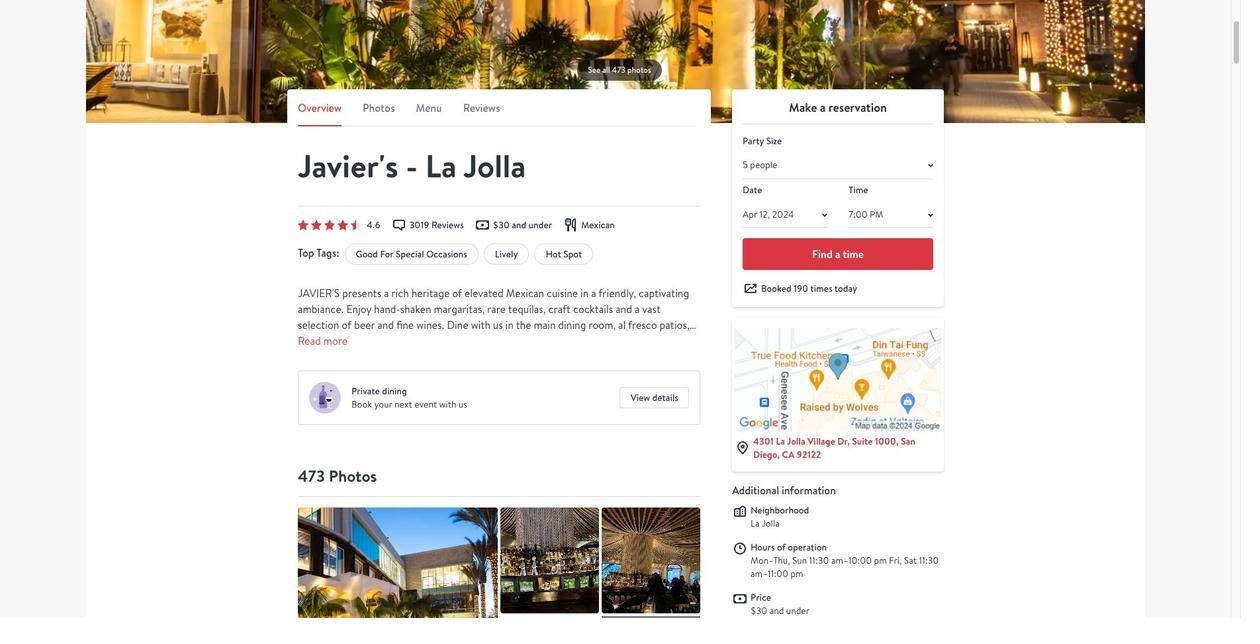 Task type: locate. For each thing, give the bounding box(es) containing it.
4.6 stars image
[[298, 220, 362, 230]]

javier's - la jolla, san diego, ca image
[[86, 0, 1146, 123], [298, 508, 498, 619], [501, 508, 599, 614], [602, 508, 701, 614]]

tab list
[[298, 100, 701, 127]]

private dining image
[[309, 382, 341, 414]]



Task type: vqa. For each thing, say whether or not it's contained in the screenshot.
Private dining image
yes



Task type: describe. For each thing, give the bounding box(es) containing it.
open image gallery image
[[602, 617, 701, 619]]

google map for javier's - la jolla image
[[735, 329, 942, 432]]



